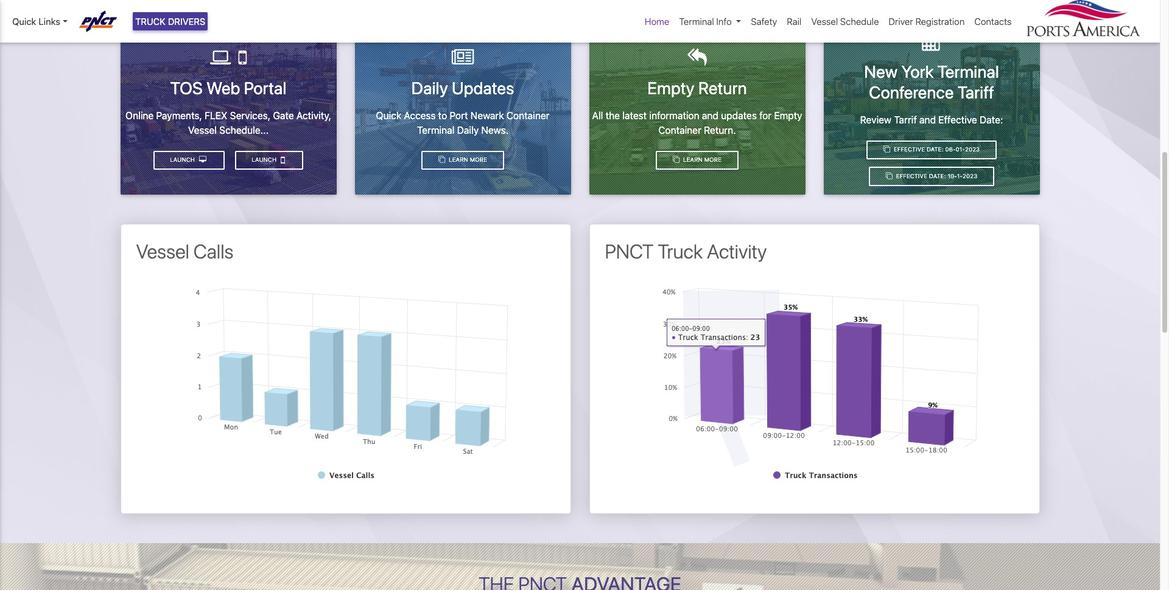 Task type: vqa. For each thing, say whether or not it's contained in the screenshot.
Vessel inside Online Payments, FLEX Services, Gate Activity, Vessel Schedule...
yes



Task type: locate. For each thing, give the bounding box(es) containing it.
1 vertical spatial container
[[659, 125, 702, 136]]

2 vertical spatial effective
[[896, 173, 928, 180]]

1 horizontal spatial container
[[659, 125, 702, 136]]

container down information
[[659, 125, 702, 136]]

clone image down quick access to port newark container terminal daily news.
[[439, 157, 445, 163]]

launch link down schedule...
[[235, 151, 304, 170]]

1 vertical spatial empty
[[774, 110, 802, 121]]

vessel right rail
[[811, 16, 838, 27]]

vessel inside online payments, flex services, gate activity, vessel schedule...
[[188, 125, 217, 136]]

1-
[[957, 173, 963, 180]]

1 horizontal spatial empty
[[774, 110, 802, 121]]

learn
[[683, 157, 703, 163]]

vessel schedule link
[[807, 10, 884, 33]]

0 horizontal spatial container
[[507, 110, 550, 121]]

for
[[760, 110, 772, 121]]

1 vertical spatial terminal
[[938, 62, 999, 82]]

driver registration
[[889, 16, 965, 27]]

launch for desktop image
[[170, 157, 197, 163]]

driver registration link
[[884, 10, 970, 33]]

0 vertical spatial effective
[[939, 114, 977, 125]]

and
[[702, 110, 719, 121], [920, 114, 936, 125]]

payments,
[[156, 110, 202, 121]]

01-
[[956, 146, 965, 153]]

online payments, flex services, gate activity, vessel schedule...
[[125, 110, 331, 136]]

effective down 'effective date: 06-01-2023' link
[[896, 173, 928, 180]]

quick
[[12, 16, 36, 27], [376, 110, 401, 121]]

clone image
[[884, 146, 890, 153], [439, 157, 445, 163], [673, 157, 680, 163], [886, 173, 893, 180]]

clone image left the effective date: 10-1-2023
[[886, 173, 893, 180]]

terminal
[[679, 16, 714, 27], [938, 62, 999, 82], [417, 125, 455, 136]]

0 horizontal spatial launch
[[170, 157, 197, 163]]

latest
[[623, 110, 647, 121]]

effective for effective date: 06-01-2023
[[894, 146, 925, 153]]

date: left 06-
[[927, 146, 944, 153]]

1 vertical spatial 2023
[[963, 173, 978, 180]]

vessel for schedule
[[811, 16, 838, 27]]

daily inside quick access to port newark container terminal daily news.
[[457, 125, 479, 136]]

web
[[206, 78, 240, 98]]

daily updates
[[411, 78, 514, 98]]

all the latest information and updates for empty container return.
[[592, 110, 802, 136]]

date: down tariff
[[980, 114, 1003, 125]]

0 vertical spatial empty
[[648, 78, 695, 98]]

0 vertical spatial vessel
[[811, 16, 838, 27]]

safety
[[751, 16, 777, 27]]

empty right "for"
[[774, 110, 802, 121]]

2 vertical spatial date:
[[929, 173, 946, 180]]

terminal info link
[[674, 10, 746, 33]]

1 horizontal spatial quick
[[376, 110, 401, 121]]

daily
[[411, 78, 448, 98], [457, 125, 479, 136]]

2023 for 01-
[[965, 146, 980, 153]]

and up return.
[[702, 110, 719, 121]]

quick inside quick access to port newark container terminal daily news.
[[376, 110, 401, 121]]

empty up information
[[648, 78, 695, 98]]

2023 right 10-
[[963, 173, 978, 180]]

container up news.
[[507, 110, 550, 121]]

0 horizontal spatial terminal
[[417, 125, 455, 136]]

terminal up tariff
[[938, 62, 999, 82]]

and right tarrif
[[920, 114, 936, 125]]

clone image inside 'effective date: 06-01-2023' link
[[884, 146, 890, 153]]

date:
[[980, 114, 1003, 125], [927, 146, 944, 153], [929, 173, 946, 180]]

launch
[[252, 157, 278, 163], [170, 157, 197, 163]]

1 launch from the left
[[252, 157, 278, 163]]

2 horizontal spatial terminal
[[938, 62, 999, 82]]

date: left 10-
[[929, 173, 946, 180]]

conference
[[869, 82, 954, 102]]

contacts
[[975, 16, 1012, 27]]

more
[[704, 157, 722, 163]]

activity,
[[297, 110, 331, 121]]

clone image down review
[[884, 146, 890, 153]]

home link
[[640, 10, 674, 33]]

1 horizontal spatial truck
[[658, 240, 703, 263]]

quick links
[[12, 16, 60, 27]]

terminal inside new york terminal conference tariff
[[938, 62, 999, 82]]

clone image inside "learn more" link
[[673, 157, 680, 163]]

effective down tarrif
[[894, 146, 925, 153]]

effective date: 06-01-2023
[[892, 146, 980, 153]]

0 vertical spatial daily
[[411, 78, 448, 98]]

clone image left learn
[[673, 157, 680, 163]]

1 horizontal spatial terminal
[[679, 16, 714, 27]]

clone image inside 'effective date: 10-1-2023' link
[[886, 173, 893, 180]]

pnct
[[605, 240, 654, 263]]

registration
[[916, 16, 965, 27]]

2 vertical spatial vessel
[[136, 240, 189, 263]]

0 horizontal spatial quick
[[12, 16, 36, 27]]

1 vertical spatial daily
[[457, 125, 479, 136]]

effective date: 10-1-2023
[[895, 173, 978, 180]]

06-
[[945, 146, 956, 153]]

0 horizontal spatial empty
[[648, 78, 695, 98]]

quick left links
[[12, 16, 36, 27]]

1 vertical spatial vessel
[[188, 125, 217, 136]]

truck right pnct
[[658, 240, 703, 263]]

1 vertical spatial quick
[[376, 110, 401, 121]]

2023 right 06-
[[965, 146, 980, 153]]

quick left access
[[376, 110, 401, 121]]

vessel down flex at top
[[188, 125, 217, 136]]

2 vertical spatial terminal
[[417, 125, 455, 136]]

0 vertical spatial truck
[[135, 16, 166, 27]]

truck
[[135, 16, 166, 27], [658, 240, 703, 263]]

calls
[[194, 240, 234, 263]]

launch link
[[235, 151, 304, 170], [153, 151, 225, 170]]

container
[[507, 110, 550, 121], [659, 125, 702, 136]]

york
[[902, 62, 934, 82]]

daily up access
[[411, 78, 448, 98]]

tos web portal
[[170, 78, 286, 98]]

driver
[[889, 16, 913, 27]]

truck left drivers
[[135, 16, 166, 27]]

terminal left info
[[679, 16, 714, 27]]

quick links link
[[12, 15, 67, 28]]

vessel
[[811, 16, 838, 27], [188, 125, 217, 136], [136, 240, 189, 263]]

effective up 01-
[[939, 114, 977, 125]]

1 horizontal spatial launch
[[252, 157, 278, 163]]

launch link down payments,
[[153, 151, 225, 170]]

0 vertical spatial quick
[[12, 16, 36, 27]]

vessel calls
[[136, 240, 234, 263]]

container inside quick access to port newark container terminal daily news.
[[507, 110, 550, 121]]

0 horizontal spatial and
[[702, 110, 719, 121]]

empty inside all the latest information and updates for empty container return.
[[774, 110, 802, 121]]

terminal down to
[[417, 125, 455, 136]]

to
[[438, 110, 447, 121]]

0 vertical spatial 2023
[[965, 146, 980, 153]]

1 horizontal spatial daily
[[457, 125, 479, 136]]

clone image for daily updates
[[439, 157, 445, 163]]

launch left desktop image
[[170, 157, 197, 163]]

1 horizontal spatial launch link
[[235, 151, 304, 170]]

effective for effective date: 10-1-2023
[[896, 173, 928, 180]]

1 vertical spatial date:
[[927, 146, 944, 153]]

info
[[717, 16, 732, 27]]

services,
[[230, 110, 271, 121]]

news.
[[481, 125, 509, 136]]

launch left "mobile" image
[[252, 157, 278, 163]]

effective
[[939, 114, 977, 125], [894, 146, 925, 153], [896, 173, 928, 180]]

0 vertical spatial container
[[507, 110, 550, 121]]

0 horizontal spatial daily
[[411, 78, 448, 98]]

truck drivers
[[135, 16, 205, 27]]

2 launch from the left
[[170, 157, 197, 163]]

2023
[[965, 146, 980, 153], [963, 173, 978, 180]]

1 vertical spatial effective
[[894, 146, 925, 153]]

vessel left the calls
[[136, 240, 189, 263]]

empty
[[648, 78, 695, 98], [774, 110, 802, 121]]

0 vertical spatial terminal
[[679, 16, 714, 27]]

10-
[[948, 173, 957, 180]]

mobile image
[[281, 155, 285, 165]]

daily down port
[[457, 125, 479, 136]]

1 launch link from the left
[[235, 151, 304, 170]]

rail link
[[782, 10, 807, 33]]

information
[[649, 110, 700, 121]]

contacts link
[[970, 10, 1017, 33]]

review
[[860, 114, 892, 125]]

clone image for new york terminal conference tariff
[[884, 146, 890, 153]]

activity
[[707, 240, 767, 263]]

0 horizontal spatial launch link
[[153, 151, 225, 170]]



Task type: describe. For each thing, give the bounding box(es) containing it.
return
[[698, 78, 747, 98]]

online
[[125, 110, 154, 121]]

date: for 1-
[[929, 173, 946, 180]]

the
[[606, 110, 620, 121]]

quick for quick access to port newark container terminal daily news.
[[376, 110, 401, 121]]

newark
[[471, 110, 504, 121]]

flex
[[205, 110, 227, 121]]

effective date: 10-1-2023 link
[[869, 167, 994, 186]]

schedule
[[840, 16, 879, 27]]

effective date: 06-01-2023 link
[[867, 140, 997, 160]]

container inside all the latest information and updates for empty container return.
[[659, 125, 702, 136]]

terminal info
[[679, 16, 732, 27]]

return.
[[704, 125, 736, 136]]

new york terminal conference tariff
[[864, 62, 999, 102]]

safety link
[[746, 10, 782, 33]]

links
[[39, 16, 60, 27]]

drivers
[[168, 16, 205, 27]]

launch for "mobile" image
[[252, 157, 278, 163]]

desktop image
[[199, 157, 206, 163]]

truck drivers link
[[133, 12, 208, 31]]

empty return
[[648, 78, 747, 98]]

learn more link
[[656, 151, 738, 170]]

new
[[864, 62, 898, 82]]

schedule...
[[219, 125, 269, 136]]

gate
[[273, 110, 294, 121]]

0 vertical spatial date:
[[980, 114, 1003, 125]]

1 horizontal spatial and
[[920, 114, 936, 125]]

tariff
[[958, 82, 995, 102]]

clone image for empty return
[[673, 157, 680, 163]]

1 vertical spatial truck
[[658, 240, 703, 263]]

vessel for calls
[[136, 240, 189, 263]]

home
[[645, 16, 670, 27]]

tarrif
[[894, 114, 917, 125]]

and inside all the latest information and updates for empty container return.
[[702, 110, 719, 121]]

vessel schedule
[[811, 16, 879, 27]]

portal
[[244, 78, 286, 98]]

port
[[450, 110, 468, 121]]

tos
[[170, 78, 203, 98]]

quick for quick links
[[12, 16, 36, 27]]

date: for 01-
[[927, 146, 944, 153]]

all
[[592, 110, 603, 121]]

pnct truck activity
[[605, 240, 767, 263]]

terminal inside quick access to port newark container terminal daily news.
[[417, 125, 455, 136]]

2 launch link from the left
[[153, 151, 225, 170]]

0 horizontal spatial truck
[[135, 16, 166, 27]]

access
[[404, 110, 436, 121]]

rail
[[787, 16, 802, 27]]

updates
[[721, 110, 757, 121]]

2023 for 1-
[[963, 173, 978, 180]]

review tarrif and effective date:
[[860, 114, 1003, 125]]

quick access to port newark container terminal daily news.
[[376, 110, 550, 136]]

updates
[[452, 78, 514, 98]]

learn more
[[682, 157, 722, 163]]



